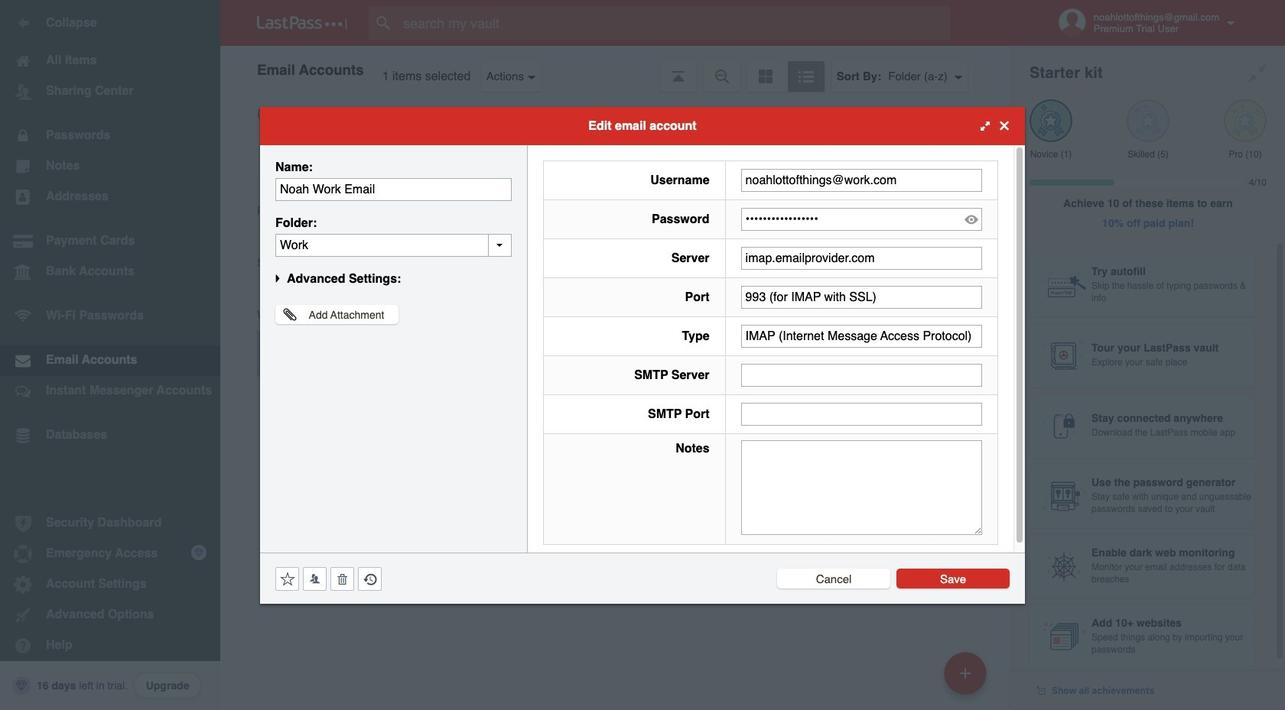 Task type: describe. For each thing, give the bounding box(es) containing it.
lastpass image
[[257, 16, 347, 30]]

search my vault text field
[[369, 6, 980, 40]]



Task type: locate. For each thing, give the bounding box(es) containing it.
Search search field
[[369, 6, 980, 40]]

new item navigation
[[939, 648, 996, 711]]

None password field
[[741, 208, 983, 231]]

dialog
[[260, 107, 1025, 604]]

None text field
[[275, 234, 512, 257], [741, 364, 983, 387], [275, 234, 512, 257], [741, 364, 983, 387]]

new item image
[[960, 668, 971, 679]]

None text field
[[741, 169, 983, 192], [275, 178, 512, 201], [741, 247, 983, 270], [741, 286, 983, 309], [741, 325, 983, 348], [741, 403, 983, 426], [741, 440, 983, 535], [741, 169, 983, 192], [275, 178, 512, 201], [741, 247, 983, 270], [741, 286, 983, 309], [741, 325, 983, 348], [741, 403, 983, 426], [741, 440, 983, 535]]

main navigation navigation
[[0, 0, 220, 711]]

vault options navigation
[[220, 46, 1012, 92]]



Task type: vqa. For each thing, say whether or not it's contained in the screenshot.
New item navigation
yes



